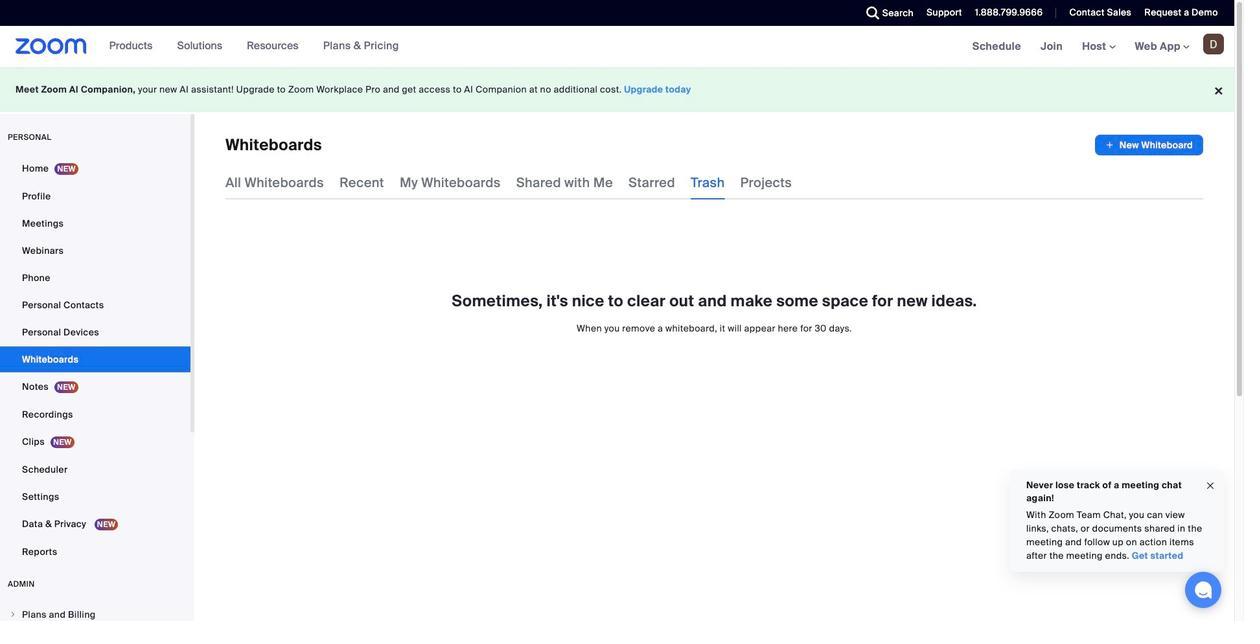 Task type: locate. For each thing, give the bounding box(es) containing it.
meetings navigation
[[963, 26, 1235, 68]]

banner
[[0, 26, 1235, 68]]

product information navigation
[[87, 26, 409, 67]]

close image
[[1206, 479, 1216, 494]]

application
[[1096, 135, 1204, 156]]

menu item
[[0, 603, 191, 622]]

footer
[[0, 67, 1235, 112]]



Task type: vqa. For each thing, say whether or not it's contained in the screenshot.
menu item
yes



Task type: describe. For each thing, give the bounding box(es) containing it.
open chat image
[[1195, 582, 1213, 600]]

profile picture image
[[1204, 34, 1225, 54]]

add image
[[1106, 139, 1115, 152]]

tabs of all whiteboard page tab list
[[226, 166, 792, 200]]

personal menu menu
[[0, 156, 191, 567]]

zoom logo image
[[16, 38, 87, 54]]



